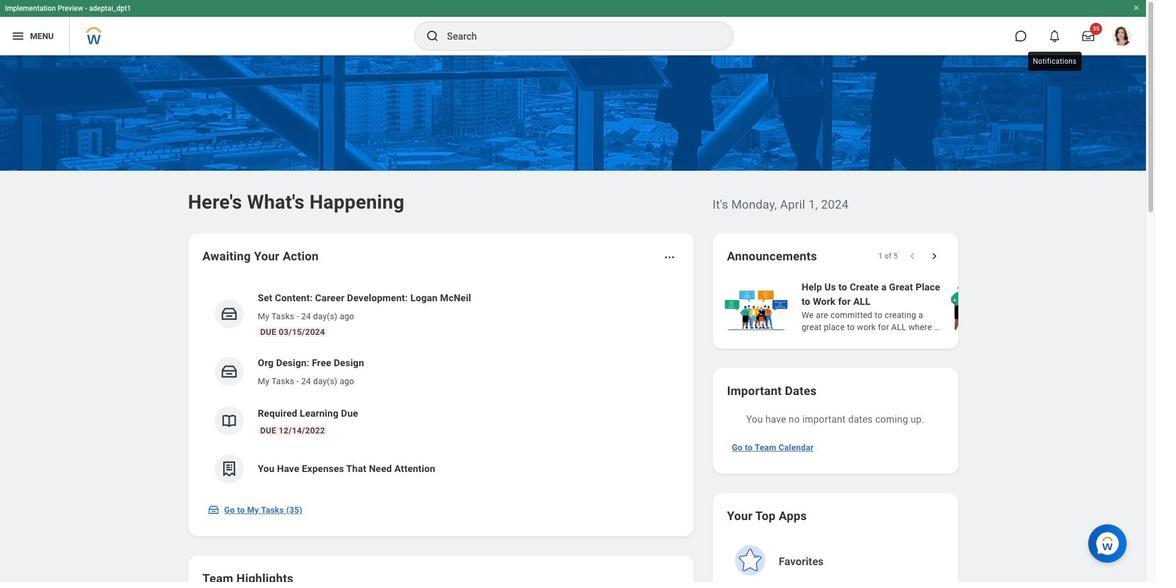 Task type: vqa. For each thing, say whether or not it's contained in the screenshot.
notifications large image
yes



Task type: describe. For each thing, give the bounding box(es) containing it.
1 horizontal spatial list
[[723, 279, 1156, 335]]

chevron right small image
[[929, 250, 941, 262]]

Search Workday  search field
[[447, 23, 709, 49]]

chevron left small image
[[907, 250, 919, 262]]

0 horizontal spatial list
[[203, 282, 679, 494]]

related actions image
[[664, 252, 676, 264]]

close environment banner image
[[1134, 4, 1141, 11]]

inbox large image
[[1083, 30, 1095, 42]]

justify image
[[11, 29, 25, 43]]

inbox image
[[207, 505, 219, 517]]

dashboard expenses image
[[220, 461, 238, 479]]

book open image
[[220, 412, 238, 430]]



Task type: locate. For each thing, give the bounding box(es) containing it.
1 vertical spatial inbox image
[[220, 363, 238, 381]]

list
[[723, 279, 1156, 335], [203, 282, 679, 494]]

main content
[[0, 55, 1156, 583]]

profile logan mcneil image
[[1113, 26, 1132, 48]]

status
[[879, 252, 899, 261]]

inbox image
[[220, 305, 238, 323], [220, 363, 238, 381]]

notifications large image
[[1049, 30, 1061, 42]]

1 inbox image from the top
[[220, 305, 238, 323]]

tooltip
[[1026, 49, 1085, 73]]

2 inbox image from the top
[[220, 363, 238, 381]]

banner
[[0, 0, 1147, 55]]

0 vertical spatial inbox image
[[220, 305, 238, 323]]

search image
[[426, 29, 440, 43]]



